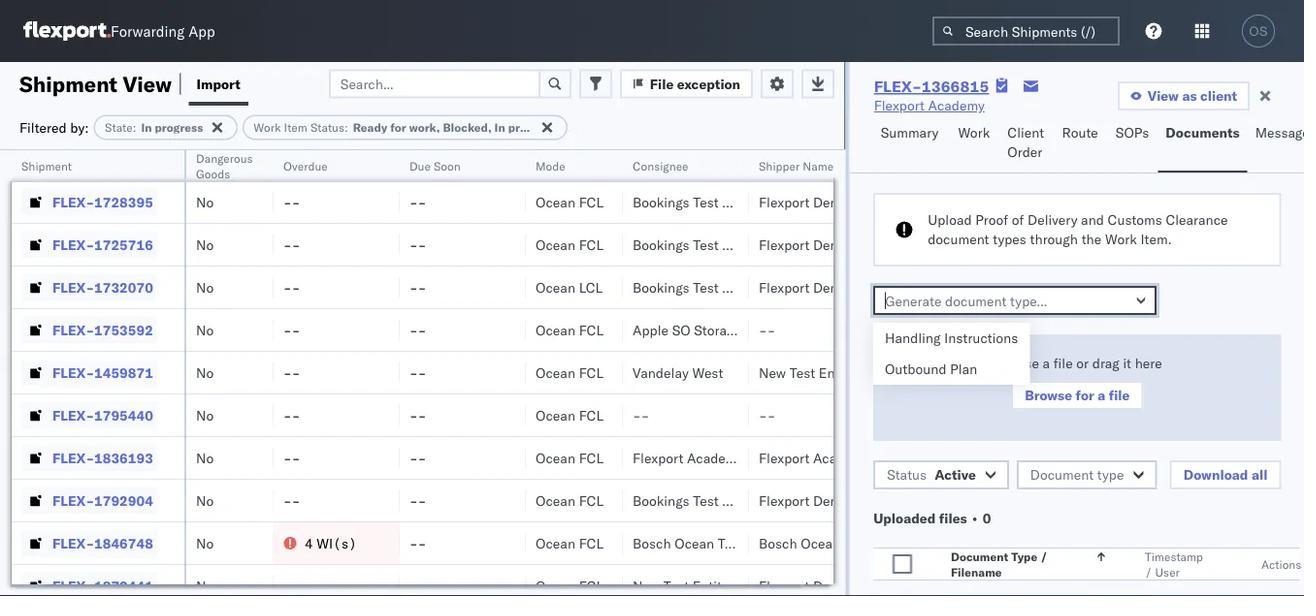 Task type: describe. For each thing, give the bounding box(es) containing it.
forwarding
[[111, 22, 185, 40]]

lcl
[[579, 279, 603, 296]]

fcl for flex-1795440
[[579, 407, 604, 424]]

flex- for 1459871
[[52, 364, 94, 381]]

3 resize handle column header from the left
[[377, 150, 400, 597]]

/ inside document type / filename
[[1040, 550, 1047, 564]]

all
[[1251, 467, 1267, 484]]

document
[[927, 231, 989, 248]]

work for work
[[958, 124, 990, 141]]

list box containing handling instructions
[[873, 323, 1030, 385]]

4
[[305, 535, 313, 552]]

2 bosch ocean test from the left
[[759, 535, 870, 552]]

by:
[[70, 119, 89, 136]]

ocean for 1728395
[[536, 194, 575, 211]]

choose
[[992, 355, 1039, 372]]

user
[[1155, 565, 1180, 580]]

upload proof of delivery and customs clearance document types through the work item.
[[927, 212, 1228, 248]]

shipment view
[[19, 70, 172, 97]]

instructions
[[944, 330, 1018, 347]]

4 resize handle column header from the left
[[503, 150, 526, 597]]

item
[[284, 120, 307, 135]]

plan
[[950, 361, 978, 378]]

ocean for 1792904
[[536, 493, 575, 509]]

ocean for 1873441
[[536, 578, 575, 595]]

bookings for flex-1725716
[[633, 236, 690, 253]]

co. for flex-1732070
[[904, 279, 923, 296]]

no for flex-1629619
[[196, 151, 214, 168]]

1728395
[[94, 194, 153, 211]]

outbound plan
[[885, 361, 978, 378]]

fcl for flex-1873441
[[579, 578, 604, 595]]

2 in from the left
[[495, 120, 505, 135]]

apple
[[633, 322, 669, 339]]

not
[[776, 322, 803, 339]]

flex-1459871
[[52, 364, 153, 381]]

os button
[[1236, 9, 1281, 53]]

demo for 1728395
[[813, 194, 849, 211]]

sops button
[[1108, 115, 1158, 173]]

demo for 1732070
[[813, 279, 849, 296]]

message button
[[1248, 115, 1304, 173]]

flex- for 1732070
[[52, 279, 94, 296]]

test for flex-1873441
[[664, 578, 689, 595]]

ocean fcl for flex-1846748
[[536, 535, 604, 552]]

flex-1629619
[[52, 151, 153, 168]]

flex- for 1725716
[[52, 236, 94, 253]]

shipment for shipment view
[[19, 70, 117, 97]]

and
[[1081, 212, 1104, 229]]

uploaded
[[873, 510, 935, 527]]

1725716
[[94, 236, 153, 253]]

use)
[[807, 322, 842, 339]]

flex-1836193 button
[[21, 445, 157, 472]]

ocean lcl
[[536, 279, 603, 296]]

no for flex-1753592
[[196, 322, 214, 339]]

blocked,
[[443, 120, 492, 135]]

bookings for flex-1728395
[[633, 194, 690, 211]]

work for work item status : ready for work, blocked, in progress
[[254, 120, 281, 135]]

flex- for 1795440
[[52, 407, 94, 424]]

uploaded files ∙ 0
[[873, 510, 991, 527]]

flex-1366815
[[874, 77, 989, 96]]

ocean for 1732070
[[536, 279, 575, 296]]

demo for 1725716
[[813, 236, 849, 253]]

demo for 1629619
[[813, 151, 849, 168]]

filename
[[951, 565, 1002, 580]]

flex- for 1753592
[[52, 322, 94, 339]]

flexport for flex-1836193
[[759, 450, 810, 467]]

fcl for flex-1836193
[[579, 450, 604, 467]]

forwarding app link
[[23, 21, 215, 41]]

flexport demo shipper co. for 1873441
[[759, 578, 923, 595]]

order
[[1008, 144, 1043, 161]]

due soon
[[410, 159, 461, 173]]

resize handle column header for consignee
[[726, 150, 749, 597]]

documents button
[[1158, 115, 1248, 173]]

types
[[992, 231, 1026, 248]]

flexport demo shipper co. for 1629619
[[759, 151, 923, 168]]

(do
[[745, 322, 773, 339]]

flexport for flex-1792904
[[759, 493, 810, 509]]

filtered by:
[[19, 119, 89, 136]]

flex-1792904
[[52, 493, 153, 509]]

ocean for 1629619
[[536, 151, 575, 168]]

1 : from the left
[[133, 120, 136, 135]]

mode
[[536, 159, 566, 173]]

fcl for flex-1629619
[[579, 151, 604, 168]]

consignee for flex-1725716
[[722, 236, 787, 253]]

ocean fcl for flex-1836193
[[536, 450, 604, 467]]

active
[[934, 467, 976, 484]]

flexport. image
[[23, 21, 111, 41]]

for inside button
[[1075, 387, 1094, 404]]

ocean fcl for flex-1728395
[[536, 194, 604, 211]]

browse for a file button
[[1011, 381, 1143, 411]]

client
[[1200, 87, 1237, 104]]

flex-1753592
[[52, 322, 153, 339]]

choose a file or drag it here
[[992, 355, 1162, 372]]

shipper for flex-1629619
[[853, 151, 901, 168]]

test for flex-1728395
[[693, 194, 719, 211]]

flex- for 1792904
[[52, 493, 94, 509]]

document type / filename
[[951, 550, 1047, 580]]

0
[[982, 510, 991, 527]]

no for flex-1459871
[[196, 364, 214, 381]]

mode button
[[526, 154, 604, 174]]

flex-1795440 button
[[21, 402, 157, 429]]

1 progress from the left
[[155, 120, 203, 135]]

no for flex-1725716
[[196, 236, 214, 253]]

ocean fcl for flex-1459871
[[536, 364, 604, 381]]

ltd.
[[910, 450, 934, 467]]

shipper name
[[759, 159, 834, 173]]

ocean fcl for flex-1873441
[[536, 578, 604, 595]]

message
[[1255, 124, 1304, 141]]

customs
[[1107, 212, 1162, 229]]

flexport demo shipper co. for 1732070
[[759, 279, 923, 296]]

bookings test consignee for flex-1728395
[[633, 194, 787, 211]]

no for flex-1846748
[[196, 535, 214, 552]]

actions
[[1261, 558, 1301, 572]]

consignee button
[[623, 154, 730, 174]]

4 wi(s)
[[305, 535, 357, 552]]

dangerous goods
[[196, 151, 253, 181]]

status active
[[887, 467, 976, 484]]

flexport academy
[[874, 97, 985, 114]]

academy for flexport academy (sz) ltd.
[[813, 450, 870, 467]]

flexport for flex-1629619
[[759, 151, 810, 168]]

0 horizontal spatial status
[[310, 120, 345, 135]]

flex-1728395
[[52, 194, 153, 211]]

type
[[1097, 467, 1124, 484]]

ocean for 1795440
[[536, 407, 575, 424]]

fcl for flex-1753592
[[579, 322, 604, 339]]

it
[[1123, 355, 1131, 372]]

flexport for flex-1732070
[[759, 279, 810, 296]]

shipper for flex-1792904
[[853, 493, 901, 509]]

academy for flexport academy (us) inc.
[[687, 450, 744, 467]]

flexport for flex-1873441
[[759, 578, 810, 595]]

flex-1629619 button
[[21, 146, 157, 173]]

state
[[105, 120, 133, 135]]

shipper inside button
[[759, 159, 800, 173]]

shipment for shipment
[[21, 159, 72, 173]]

shipper for flex-1725716
[[853, 236, 901, 253]]

view inside button
[[1148, 87, 1179, 104]]

resize handle column header for mode
[[600, 150, 623, 597]]

summary
[[881, 124, 939, 141]]

fcl for flex-1725716
[[579, 236, 604, 253]]

file inside browse for a file button
[[1108, 387, 1130, 404]]

new for new test entity 2
[[759, 364, 786, 381]]

consignee for flex-1732070
[[722, 279, 787, 296]]

bookings test consignee for flex-1792904
[[633, 493, 787, 509]]

1836193
[[94, 450, 153, 467]]

flex-1846748
[[52, 535, 153, 552]]

download all
[[1183, 467, 1267, 484]]

1846748
[[94, 535, 153, 552]]

shipper for flex-1873441
[[853, 578, 901, 595]]

2 progress from the left
[[508, 120, 557, 135]]

0 vertical spatial for
[[390, 120, 406, 135]]

1732070
[[94, 279, 153, 296]]

1366815
[[922, 77, 989, 96]]

Search Shipments (/) text field
[[933, 16, 1120, 46]]

fcl for flex-1459871
[[579, 364, 604, 381]]

flex-1732070 button
[[21, 274, 157, 301]]

flex-1753592 button
[[21, 317, 157, 344]]

co. for flex-1873441
[[904, 578, 923, 595]]

2 : from the left
[[345, 120, 348, 135]]

demo for 1792904
[[813, 493, 849, 509]]

document type button
[[1016, 461, 1157, 490]]

resize handle column header for dangerous goods
[[250, 150, 274, 597]]

flex-1795440
[[52, 407, 153, 424]]

ocean for 1459871
[[536, 364, 575, 381]]

here
[[1135, 355, 1162, 372]]

filtered
[[19, 119, 67, 136]]

co. for flex-1629619
[[904, 151, 923, 168]]

client order
[[1008, 124, 1044, 161]]

flexport academy link
[[874, 96, 985, 115]]

bookings for flex-1629619
[[633, 151, 690, 168]]

ocean for 1846748
[[536, 535, 575, 552]]



Task type: locate. For each thing, give the bounding box(es) containing it.
None checkbox
[[892, 555, 912, 575]]

4 flexport demo shipper co. from the top
[[759, 279, 923, 296]]

1 ocean fcl from the top
[[536, 151, 604, 168]]

no for flex-1873441
[[196, 578, 214, 595]]

∙
[[970, 510, 979, 527]]

academy down 1366815
[[928, 97, 985, 114]]

: up 1629619
[[133, 120, 136, 135]]

1 horizontal spatial status
[[887, 467, 926, 484]]

0 vertical spatial file
[[1053, 355, 1073, 372]]

dangerous
[[196, 151, 253, 165]]

entity for new test entity
[[693, 578, 729, 595]]

wi(s)
[[317, 535, 357, 552]]

co. left document
[[904, 236, 923, 253]]

0 horizontal spatial a
[[1042, 355, 1050, 372]]

entity for new test entity 2
[[819, 364, 855, 381]]

shipper left document
[[853, 236, 901, 253]]

exception
[[677, 75, 741, 92]]

2 horizontal spatial academy
[[928, 97, 985, 114]]

flexport for flex-1725716
[[759, 236, 810, 253]]

file down it
[[1108, 387, 1130, 404]]

shipper down uploaded
[[853, 578, 901, 595]]

resize handle column header
[[161, 150, 184, 597], [250, 150, 274, 597], [377, 150, 400, 597], [503, 150, 526, 597], [600, 150, 623, 597], [726, 150, 749, 597]]

flex- down by:
[[52, 151, 94, 168]]

resize handle column header for shipment
[[161, 150, 184, 597]]

flex- for 1873441
[[52, 578, 94, 595]]

files
[[939, 510, 967, 527]]

8 no from the top
[[196, 450, 214, 467]]

fcl for flex-1846748
[[579, 535, 604, 552]]

document for document type / filename
[[951, 550, 1008, 564]]

5 ocean fcl from the top
[[536, 364, 604, 381]]

status right item on the top of the page
[[310, 120, 345, 135]]

9 ocean fcl from the top
[[536, 535, 604, 552]]

10 no from the top
[[196, 535, 214, 552]]

5 resize handle column header from the left
[[600, 150, 623, 597]]

0 horizontal spatial view
[[123, 70, 172, 97]]

/ right type
[[1040, 550, 1047, 564]]

ocean for 1753592
[[536, 322, 575, 339]]

4 co. from the top
[[904, 279, 923, 296]]

shipper left name
[[759, 159, 800, 173]]

due
[[410, 159, 431, 173]]

4 fcl from the top
[[579, 322, 604, 339]]

document left type
[[1030, 467, 1093, 484]]

test for flex-1732070
[[693, 279, 719, 296]]

shipper for flex-1732070
[[853, 279, 901, 296]]

shipment inside 'button'
[[21, 159, 72, 173]]

flexport inside flexport academy link
[[874, 97, 925, 114]]

ready
[[353, 120, 387, 135]]

6 co. from the top
[[904, 578, 923, 595]]

: left ready on the left top
[[345, 120, 348, 135]]

flex-1836193
[[52, 450, 153, 467]]

1 horizontal spatial progress
[[508, 120, 557, 135]]

flex- up the flex-1873441 button
[[52, 535, 94, 552]]

work inside upload proof of delivery and customs clearance document types through the work item.
[[1105, 231, 1137, 248]]

flex- down flex-1846748 button
[[52, 578, 94, 595]]

1753592
[[94, 322, 153, 339]]

8 fcl from the top
[[579, 493, 604, 509]]

co. up uploaded
[[904, 493, 923, 509]]

1 horizontal spatial in
[[495, 120, 505, 135]]

1 in from the left
[[141, 120, 152, 135]]

9 fcl from the top
[[579, 535, 604, 552]]

1 horizontal spatial file
[[1108, 387, 1130, 404]]

shipper down summary "button"
[[853, 194, 901, 211]]

1 vertical spatial file
[[1108, 387, 1130, 404]]

0 vertical spatial shipment
[[19, 70, 117, 97]]

ocean fcl for flex-1753592
[[536, 322, 604, 339]]

1 bosch from the left
[[633, 535, 671, 552]]

1 co. from the top
[[904, 151, 923, 168]]

bookings for flex-1732070
[[633, 279, 690, 296]]

2
[[859, 364, 867, 381]]

6 demo from the top
[[813, 578, 849, 595]]

flex-1725716
[[52, 236, 153, 253]]

test for flex-1792904
[[693, 493, 719, 509]]

or
[[1076, 355, 1088, 372]]

flex-1873441
[[52, 578, 153, 595]]

work left item on the top of the page
[[254, 120, 281, 135]]

1 bookings test consignee from the top
[[633, 151, 787, 168]]

document inside button
[[1030, 467, 1093, 484]]

clearance
[[1165, 212, 1228, 229]]

test for flex-1725716
[[693, 236, 719, 253]]

test for flex-1629619
[[693, 151, 719, 168]]

1 vertical spatial entity
[[693, 578, 729, 595]]

1795440
[[94, 407, 153, 424]]

1 horizontal spatial for
[[1075, 387, 1094, 404]]

1 demo from the top
[[813, 151, 849, 168]]

flexport demo shipper co. for 1728395
[[759, 194, 923, 211]]

1 horizontal spatial view
[[1148, 87, 1179, 104]]

1 vertical spatial a
[[1097, 387, 1105, 404]]

3 ocean fcl from the top
[[536, 236, 604, 253]]

6 fcl from the top
[[579, 407, 604, 424]]

storage
[[694, 322, 741, 339]]

consignee inside button
[[633, 159, 689, 173]]

consignee for flex-1629619
[[722, 151, 787, 168]]

1 no from the top
[[196, 151, 214, 168]]

sops
[[1116, 124, 1149, 141]]

flex- for 1366815
[[874, 77, 922, 96]]

7 no from the top
[[196, 407, 214, 424]]

2 ocean fcl from the top
[[536, 194, 604, 211]]

5 demo from the top
[[813, 493, 849, 509]]

flex- down flex-1753592 button
[[52, 364, 94, 381]]

1459871
[[94, 364, 153, 381]]

type
[[1011, 550, 1037, 564]]

1 vertical spatial document
[[951, 550, 1008, 564]]

1 vertical spatial new
[[633, 578, 660, 595]]

4 ocean fcl from the top
[[536, 322, 604, 339]]

3 demo from the top
[[813, 236, 849, 253]]

0 vertical spatial entity
[[819, 364, 855, 381]]

1 bosch ocean test from the left
[[633, 535, 744, 552]]

west
[[692, 364, 723, 381]]

drag
[[1092, 355, 1119, 372]]

co. down summary
[[904, 151, 923, 168]]

shipper name button
[[749, 154, 856, 174]]

4 demo from the top
[[813, 279, 849, 296]]

flex- inside button
[[52, 279, 94, 296]]

0 vertical spatial /
[[1040, 550, 1047, 564]]

0 horizontal spatial /
[[1040, 550, 1047, 564]]

/
[[1040, 550, 1047, 564], [1145, 565, 1152, 580]]

2 flexport demo shipper co. from the top
[[759, 194, 923, 211]]

consignee for flex-1792904
[[722, 493, 787, 509]]

3 bookings from the top
[[633, 236, 690, 253]]

bookings for flex-1792904
[[633, 493, 690, 509]]

demo for 1873441
[[813, 578, 849, 595]]

4 no from the top
[[196, 279, 214, 296]]

ocean fcl for flex-1725716
[[536, 236, 604, 253]]

0 horizontal spatial in
[[141, 120, 152, 135]]

shipper up handling
[[853, 279, 901, 296]]

2 horizontal spatial work
[[1105, 231, 1137, 248]]

soon
[[434, 159, 461, 173]]

/ inside timestamp / user
[[1145, 565, 1152, 580]]

co. down summary "button"
[[904, 194, 923, 211]]

2 bookings from the top
[[633, 194, 690, 211]]

summary button
[[873, 115, 950, 173]]

view up state : in progress
[[123, 70, 172, 97]]

6 flexport demo shipper co. from the top
[[759, 578, 923, 595]]

3 bookings test consignee from the top
[[633, 236, 787, 253]]

1 horizontal spatial work
[[958, 124, 990, 141]]

list box
[[873, 323, 1030, 385]]

download
[[1183, 467, 1248, 484]]

2 bosch from the left
[[759, 535, 797, 552]]

app
[[188, 22, 215, 40]]

flex- down the flex-1836193 button
[[52, 493, 94, 509]]

/ left 'user'
[[1145, 565, 1152, 580]]

1 horizontal spatial bosch ocean test
[[759, 535, 870, 552]]

bookings test consignee for flex-1732070
[[633, 279, 787, 296]]

shipper up uploaded
[[853, 493, 901, 509]]

fcl for flex-1728395
[[579, 194, 604, 211]]

document for document type
[[1030, 467, 1093, 484]]

flex- for 1728395
[[52, 194, 94, 211]]

0 horizontal spatial bosch ocean test
[[633, 535, 744, 552]]

so
[[672, 322, 691, 339]]

bosch down the (us) on the right of page
[[759, 535, 797, 552]]

flex-1366815 link
[[874, 77, 989, 96]]

flex- down flex-1725716 button at the left top of page
[[52, 279, 94, 296]]

ocean fcl for flex-1792904
[[536, 493, 604, 509]]

fcl
[[579, 151, 604, 168], [579, 194, 604, 211], [579, 236, 604, 253], [579, 322, 604, 339], [579, 364, 604, 381], [579, 407, 604, 424], [579, 450, 604, 467], [579, 493, 604, 509], [579, 535, 604, 552], [579, 578, 604, 595]]

new for new test entity
[[633, 578, 660, 595]]

academy for flexport academy
[[928, 97, 985, 114]]

dangerous goods button
[[186, 147, 266, 181]]

work down customs on the top right of page
[[1105, 231, 1137, 248]]

progress up mode
[[508, 120, 557, 135]]

no for flex-1728395
[[196, 194, 214, 211]]

2 resize handle column header from the left
[[250, 150, 274, 597]]

view as client button
[[1118, 82, 1250, 111]]

file exception
[[650, 75, 741, 92]]

11 no from the top
[[196, 578, 214, 595]]

7 ocean fcl from the top
[[536, 450, 604, 467]]

0 horizontal spatial file
[[1053, 355, 1073, 372]]

new test entity 2
[[759, 364, 867, 381]]

1 horizontal spatial entity
[[819, 364, 855, 381]]

0 horizontal spatial progress
[[155, 120, 203, 135]]

shipper down summary
[[853, 151, 901, 168]]

3 no from the top
[[196, 236, 214, 253]]

academy right 'inc.' at the bottom right of the page
[[813, 450, 870, 467]]

1792904
[[94, 493, 153, 509]]

bookings test consignee for flex-1629619
[[633, 151, 787, 168]]

1 vertical spatial /
[[1145, 565, 1152, 580]]

0 horizontal spatial academy
[[687, 450, 744, 467]]

flexport demo shipper co.
[[759, 151, 923, 168], [759, 194, 923, 211], [759, 236, 923, 253], [759, 279, 923, 296], [759, 493, 923, 509], [759, 578, 923, 595]]

flex- down flex-1795440 button
[[52, 450, 94, 467]]

co. up handling
[[904, 279, 923, 296]]

ocean fcl
[[536, 151, 604, 168], [536, 194, 604, 211], [536, 236, 604, 253], [536, 322, 604, 339], [536, 364, 604, 381], [536, 407, 604, 424], [536, 450, 604, 467], [536, 493, 604, 509], [536, 535, 604, 552], [536, 578, 604, 595]]

for left work, on the top left of page
[[390, 120, 406, 135]]

forwarding app
[[111, 22, 215, 40]]

fcl for flex-1792904
[[579, 493, 604, 509]]

progress up dangerous
[[155, 120, 203, 135]]

2 demo from the top
[[813, 194, 849, 211]]

1 horizontal spatial new
[[759, 364, 786, 381]]

1 bookings from the top
[[633, 151, 690, 168]]

co. for flex-1728395
[[904, 194, 923, 211]]

1 vertical spatial shipment
[[21, 159, 72, 173]]

flex-
[[874, 77, 922, 96], [52, 151, 94, 168], [52, 194, 94, 211], [52, 236, 94, 253], [52, 279, 94, 296], [52, 322, 94, 339], [52, 364, 94, 381], [52, 407, 94, 424], [52, 450, 94, 467], [52, 493, 94, 509], [52, 535, 94, 552], [52, 578, 94, 595]]

4 bookings test consignee from the top
[[633, 279, 787, 296]]

flex- down shipment 'button'
[[52, 194, 94, 211]]

bosch ocean test up new test entity
[[633, 535, 744, 552]]

1 horizontal spatial a
[[1097, 387, 1105, 404]]

name
[[803, 159, 834, 173]]

document inside document type / filename
[[951, 550, 1008, 564]]

co. for flex-1792904
[[904, 493, 923, 509]]

4 bookings from the top
[[633, 279, 690, 296]]

10 ocean fcl from the top
[[536, 578, 604, 595]]

view as client
[[1148, 87, 1237, 104]]

flex-1846748 button
[[21, 530, 157, 558]]

1 horizontal spatial bosch
[[759, 535, 797, 552]]

0 horizontal spatial :
[[133, 120, 136, 135]]

Search... text field
[[329, 69, 540, 99]]

route
[[1062, 124, 1098, 141]]

vandelay west
[[633, 364, 723, 381]]

6 resize handle column header from the left
[[726, 150, 749, 597]]

2 co. from the top
[[904, 194, 923, 211]]

0 horizontal spatial for
[[390, 120, 406, 135]]

3 flexport demo shipper co. from the top
[[759, 236, 923, 253]]

3 co. from the top
[[904, 236, 923, 253]]

work
[[254, 120, 281, 135], [958, 124, 990, 141], [1105, 231, 1137, 248]]

2 bookings test consignee from the top
[[633, 194, 787, 211]]

file
[[650, 75, 674, 92]]

10 fcl from the top
[[579, 578, 604, 595]]

5 bookings from the top
[[633, 493, 690, 509]]

shipment down filtered at left top
[[21, 159, 72, 173]]

co. for flex-1725716
[[904, 236, 923, 253]]

flex- for 1836193
[[52, 450, 94, 467]]

document type / filename button
[[947, 545, 1106, 580]]

in right the blocked,
[[495, 120, 505, 135]]

view left as
[[1148, 87, 1179, 104]]

a down drag
[[1097, 387, 1105, 404]]

0 vertical spatial new
[[759, 364, 786, 381]]

1 flexport demo shipper co. from the top
[[759, 151, 923, 168]]

consignee for flex-1728395
[[722, 194, 787, 211]]

7 fcl from the top
[[579, 450, 604, 467]]

co. left filename
[[904, 578, 923, 595]]

ocean fcl for flex-1795440
[[536, 407, 604, 424]]

in right state
[[141, 120, 152, 135]]

8 ocean fcl from the top
[[536, 493, 604, 509]]

5 no from the top
[[196, 322, 214, 339]]

0 vertical spatial status
[[310, 120, 345, 135]]

1 horizontal spatial academy
[[813, 450, 870, 467]]

1 vertical spatial for
[[1075, 387, 1094, 404]]

academy left the (us) on the right of page
[[687, 450, 744, 467]]

flex- down flex-1459871 button
[[52, 407, 94, 424]]

work down 1366815
[[958, 124, 990, 141]]

5 co. from the top
[[904, 493, 923, 509]]

5 fcl from the top
[[579, 364, 604, 381]]

1 horizontal spatial :
[[345, 120, 348, 135]]

2 fcl from the top
[[579, 194, 604, 211]]

ocean for 1725716
[[536, 236, 575, 253]]

1 fcl from the top
[[579, 151, 604, 168]]

work item status : ready for work, blocked, in progress
[[254, 120, 557, 135]]

1 vertical spatial status
[[887, 467, 926, 484]]

a right choose
[[1042, 355, 1050, 372]]

ocean for 1836193
[[536, 450, 575, 467]]

flex- for 1629619
[[52, 151, 94, 168]]

flexport demo shipper co. for 1725716
[[759, 236, 923, 253]]

a inside browse for a file button
[[1097, 387, 1105, 404]]

9 no from the top
[[196, 493, 214, 509]]

status up uploaded
[[887, 467, 926, 484]]

bosch up new test entity
[[633, 535, 671, 552]]

flex- down flex-1732070 button
[[52, 322, 94, 339]]

1 resize handle column header from the left
[[161, 150, 184, 597]]

work inside button
[[958, 124, 990, 141]]

apple so storage (do not use)
[[633, 322, 842, 339]]

demo
[[813, 151, 849, 168], [813, 194, 849, 211], [813, 236, 849, 253], [813, 279, 849, 296], [813, 493, 849, 509], [813, 578, 849, 595]]

0 horizontal spatial new
[[633, 578, 660, 595]]

flex-1459871 button
[[21, 360, 157, 387]]

5 flexport demo shipper co. from the top
[[759, 493, 923, 509]]

route button
[[1055, 115, 1108, 173]]

client
[[1008, 124, 1044, 141]]

Generate document type... text field
[[873, 286, 1156, 315]]

shipper for flex-1728395
[[853, 194, 901, 211]]

timestamp / user button
[[1141, 545, 1222, 580]]

shipper
[[853, 151, 901, 168], [759, 159, 800, 173], [853, 194, 901, 211], [853, 236, 901, 253], [853, 279, 901, 296], [853, 493, 901, 509], [853, 578, 901, 595]]

ocean fcl for flex-1629619
[[536, 151, 604, 168]]

handling instructions
[[885, 330, 1018, 347]]

flex-1732070
[[52, 279, 153, 296]]

flexport demo shipper co. for 1792904
[[759, 493, 923, 509]]

file left or at the bottom of page
[[1053, 355, 1073, 372]]

bosch
[[633, 535, 671, 552], [759, 535, 797, 552]]

os
[[1249, 24, 1268, 38]]

bosch ocean test down 'inc.' at the bottom right of the page
[[759, 535, 870, 552]]

for down or at the bottom of page
[[1075, 387, 1094, 404]]

flexport for flex-1728395
[[759, 194, 810, 211]]

import button
[[189, 62, 248, 106]]

0 horizontal spatial document
[[951, 550, 1008, 564]]

bookings test consignee
[[633, 151, 787, 168], [633, 194, 787, 211], [633, 236, 787, 253], [633, 279, 787, 296], [633, 493, 787, 509]]

no for flex-1792904
[[196, 493, 214, 509]]

shipment up by:
[[19, 70, 117, 97]]

1 horizontal spatial document
[[1030, 467, 1093, 484]]

work button
[[950, 115, 1000, 173]]

0 vertical spatial document
[[1030, 467, 1093, 484]]

0 vertical spatial a
[[1042, 355, 1050, 372]]

delivery
[[1027, 212, 1077, 229]]

no for flex-1836193
[[196, 450, 214, 467]]

5 bookings test consignee from the top
[[633, 493, 787, 509]]

6 no from the top
[[196, 364, 214, 381]]

flex- down flex-1728395 button
[[52, 236, 94, 253]]

document up filename
[[951, 550, 1008, 564]]

flex- up flexport academy at the top right
[[874, 77, 922, 96]]

item.
[[1140, 231, 1172, 248]]

0 horizontal spatial work
[[254, 120, 281, 135]]

bookings test consignee for flex-1725716
[[633, 236, 787, 253]]

3 fcl from the top
[[579, 236, 604, 253]]

2 no from the top
[[196, 194, 214, 211]]

no for flex-1732070
[[196, 279, 214, 296]]

flex- for 1846748
[[52, 535, 94, 552]]

6 ocean fcl from the top
[[536, 407, 604, 424]]

0 horizontal spatial bosch
[[633, 535, 671, 552]]

flex-1728395 button
[[21, 189, 157, 216]]

document type
[[1030, 467, 1124, 484]]

of
[[1012, 212, 1024, 229]]

1 horizontal spatial /
[[1145, 565, 1152, 580]]

in
[[141, 120, 152, 135], [495, 120, 505, 135]]

0 horizontal spatial entity
[[693, 578, 729, 595]]



Task type: vqa. For each thing, say whether or not it's contained in the screenshot.
∙
yes



